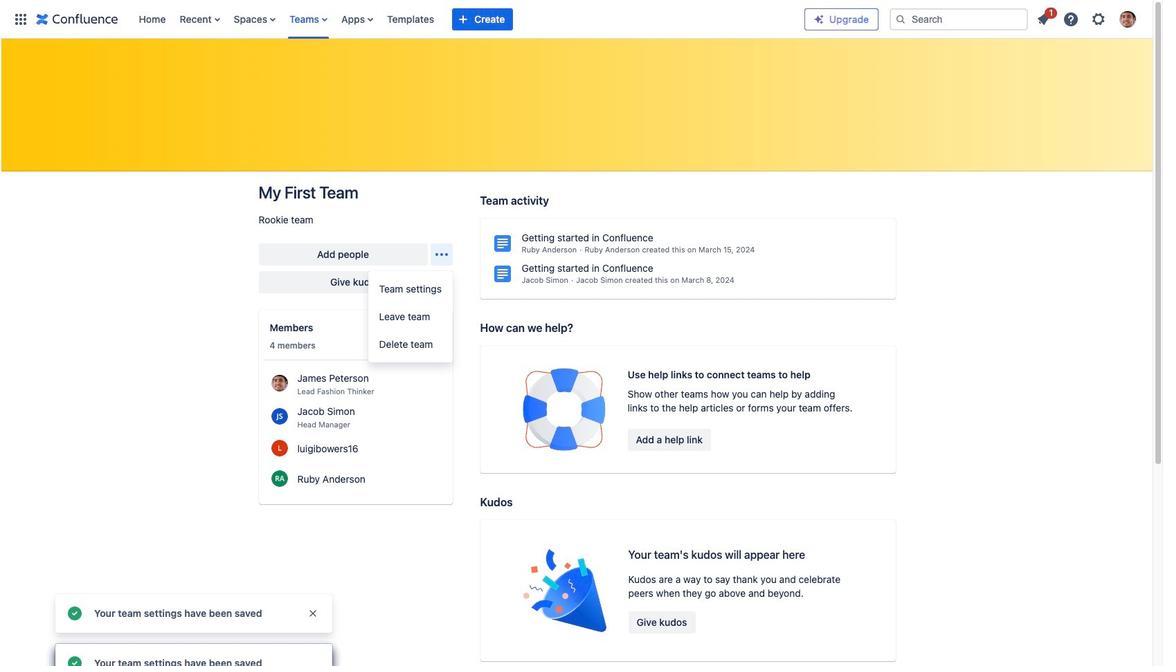 Task type: vqa. For each thing, say whether or not it's contained in the screenshot.
bottommost Success icon
yes



Task type: locate. For each thing, give the bounding box(es) containing it.
actions image
[[433, 247, 450, 263]]

list
[[132, 0, 805, 38], [1031, 5, 1145, 32]]

more information about this user image
[[271, 440, 288, 457], [271, 471, 288, 487]]

1 horizontal spatial list
[[1031, 5, 1145, 32]]

settings icon image
[[1091, 11, 1108, 27]]

success image
[[66, 606, 83, 623], [66, 656, 83, 667], [66, 656, 83, 667]]

list for premium icon
[[1031, 5, 1145, 32]]

1 more information about this user image from the top
[[271, 440, 288, 457]]

None search field
[[890, 8, 1029, 30]]

1 vertical spatial more information about this user image
[[271, 408, 288, 425]]

confluence image
[[36, 11, 118, 27], [36, 11, 118, 27]]

banner
[[0, 0, 1153, 39]]

your profile and preferences image
[[1120, 11, 1137, 27]]

actions image
[[422, 376, 439, 393]]

0 vertical spatial more information about this user image
[[271, 375, 288, 392]]

group
[[368, 272, 453, 363]]

appswitcher icon image
[[12, 11, 29, 27]]

0 vertical spatial more information about this user image
[[271, 440, 288, 457]]

more information about this user image
[[271, 375, 288, 392], [271, 408, 288, 425]]

list item
[[1031, 5, 1058, 30]]

1 vertical spatial more information about this user image
[[271, 471, 288, 487]]

notification icon image
[[1035, 11, 1052, 27]]

0 horizontal spatial list
[[132, 0, 805, 38]]

premium image
[[814, 14, 825, 25]]



Task type: describe. For each thing, give the bounding box(es) containing it.
list item inside list
[[1031, 5, 1058, 30]]

Search field
[[890, 8, 1029, 30]]

2 more information about this user image from the top
[[271, 471, 288, 487]]

dismiss image
[[308, 609, 319, 620]]

help icon image
[[1063, 11, 1080, 27]]

2 more information about this user image from the top
[[271, 408, 288, 425]]

list for appswitcher icon
[[132, 0, 805, 38]]

global element
[[8, 0, 805, 38]]

1 more information about this user image from the top
[[271, 375, 288, 392]]

search image
[[896, 14, 907, 25]]



